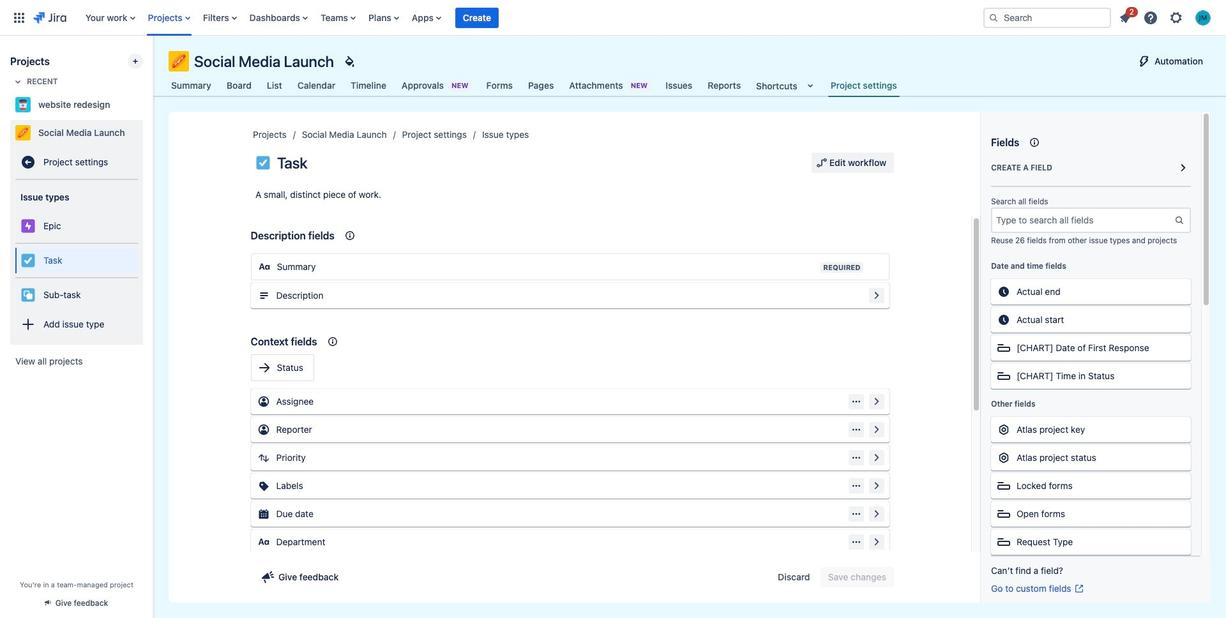 Task type: vqa. For each thing, say whether or not it's contained in the screenshot.
the topmost A
no



Task type: describe. For each thing, give the bounding box(es) containing it.
department - open field configuration image
[[869, 535, 885, 550]]

set project background image
[[342, 54, 357, 69]]

issue type icon image
[[256, 155, 271, 171]]

more actions for assignee image
[[851, 397, 862, 407]]

more information about the context fields image
[[325, 334, 340, 350]]

due date - open field configuration image
[[869, 507, 885, 522]]

this link will be opened in a new tab image
[[1075, 584, 1085, 594]]

0 horizontal spatial list
[[79, 0, 974, 35]]

settings image
[[1169, 10, 1185, 25]]

reporter - open field configuration image
[[869, 422, 885, 438]]

description - open field configuration image
[[869, 288, 885, 304]]

more actions for labels image
[[851, 481, 862, 491]]

labels - open field configuration image
[[869, 479, 885, 494]]

Type to search all fields text field
[[993, 209, 1175, 232]]

more actions for due date image
[[851, 509, 862, 520]]

help image
[[1144, 10, 1159, 25]]

more actions for priority image
[[851, 453, 862, 463]]

your profile and settings image
[[1196, 10, 1212, 25]]



Task type: locate. For each thing, give the bounding box(es) containing it.
list item
[[456, 0, 499, 35], [1114, 5, 1139, 28]]

collapse recent projects image
[[10, 74, 26, 89]]

add to starred image
[[139, 97, 155, 112]]

group
[[812, 153, 895, 173], [15, 180, 138, 345], [15, 243, 138, 277], [771, 567, 895, 588]]

appswitcher icon image
[[12, 10, 27, 25]]

context fields element
[[246, 324, 895, 617]]

description fields element
[[246, 218, 895, 314]]

primary element
[[8, 0, 974, 35]]

priority - open field configuration image
[[869, 451, 885, 466]]

search image
[[989, 12, 999, 23]]

more actions for department image
[[851, 537, 862, 548]]

0 horizontal spatial list item
[[456, 0, 499, 35]]

assignee - open field configuration image
[[869, 394, 885, 410]]

Search field
[[984, 7, 1112, 28]]

1 horizontal spatial list
[[1114, 5, 1219, 29]]

sidebar navigation image
[[139, 51, 167, 77]]

jira image
[[33, 10, 66, 25], [33, 10, 66, 25]]

automation image
[[1137, 54, 1153, 69]]

create project image
[[130, 56, 141, 66]]

add issue type image
[[20, 317, 36, 332]]

list item inside list
[[1114, 5, 1139, 28]]

add to starred image
[[139, 125, 155, 141]]

None search field
[[984, 7, 1112, 28]]

list
[[79, 0, 974, 35], [1114, 5, 1219, 29]]

banner
[[0, 0, 1227, 36]]

tab list
[[161, 74, 908, 97]]

1 horizontal spatial list item
[[1114, 5, 1139, 28]]

more information about the fields image
[[1028, 135, 1043, 150]]

more actions for reporter image
[[851, 425, 862, 435]]

notifications image
[[1118, 10, 1134, 25]]

more information about the context fields image
[[342, 228, 358, 243]]



